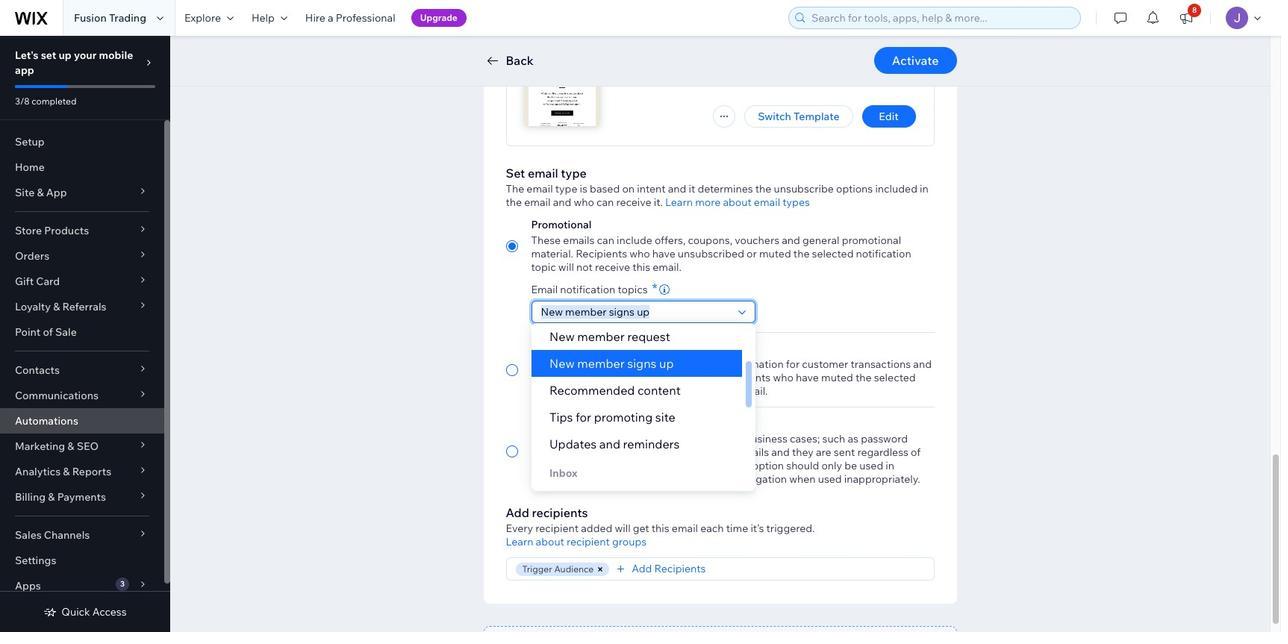 Task type: vqa. For each thing, say whether or not it's contained in the screenshot.
PUBLISH button
no



Task type: describe. For each thing, give the bounding box(es) containing it.
add recipients every recipient added will get this email each time it's triggered. learn about recipient groups
[[506, 506, 815, 549]]

get
[[633, 522, 649, 535]]

0 vertical spatial learn
[[665, 196, 693, 209]]

gift card button
[[0, 269, 164, 294]]

member for request
[[577, 329, 624, 344]]

in inside business critical these emails should be sent only for critical business cases; such as password reset. recipients are unable to mute these emails and they are sent regardless of the recipient's consent to receive emails. this option should only be used in extreme cases as it may expose you to legal litigation when used inappropriately.
[[886, 459, 895, 473]]

your
[[74, 49, 97, 62]]

fusion trading
[[74, 11, 146, 25]]

it inside business critical these emails should be sent only for critical business cases; such as password reset. recipients are unable to mute these emails and they are sent regardless of the recipient's consent to receive emails. this option should only be used in extreme cases as it may expose you to legal litigation when used inappropriately.
[[617, 473, 623, 486]]

activities;
[[531, 371, 578, 385]]

options
[[836, 182, 873, 196]]

have inside promotional these emails can include offers, coupons, vouchers and general promotional material. recipients who have unsubscribed or muted the selected notification topic will not receive this email.
[[653, 247, 676, 261]]

email right set
[[528, 166, 558, 181]]

consent
[[602, 459, 641, 473]]

billing & payments
[[15, 491, 106, 504]]

it inside the email type is based on intent and it determines the unsubscribe options included in the email and who can receive it.
[[689, 182, 695, 196]]

let's set up your mobile app
[[15, 49, 133, 77]]

type for set email type
[[561, 166, 587, 181]]

preview image
[[525, 52, 599, 126]]

trading
[[109, 11, 146, 25]]

back
[[506, 53, 534, 68]]

unable
[[633, 446, 666, 459]]

recipient up "audience"
[[567, 535, 610, 549]]

reminders
[[623, 437, 680, 452]]

completed
[[32, 96, 77, 107]]

inbox
[[549, 467, 577, 480]]

1 horizontal spatial to
[[668, 446, 678, 459]]

0 vertical spatial should
[[597, 432, 630, 446]]

hire a professional link
[[296, 0, 405, 36]]

2 are from the left
[[816, 446, 832, 459]]

recommended
[[549, 383, 635, 398]]

information
[[728, 358, 784, 371]]

email notification topics *
[[531, 280, 658, 297]]

billing
[[15, 491, 46, 504]]

mobile
[[99, 49, 133, 62]]

1 horizontal spatial should
[[787, 459, 819, 473]]

1 vertical spatial be
[[845, 459, 857, 473]]

settings link
[[0, 548, 164, 574]]

0 horizontal spatial only
[[671, 432, 692, 446]]

analytics & reports button
[[0, 459, 164, 485]]

sidebar element
[[0, 36, 170, 633]]

intent
[[637, 182, 666, 196]]

up inside let's set up your mobile app
[[59, 49, 72, 62]]

receive inside "business transactional these emails provide essential business information for customer transactions and activities; such as order confirmations. recipients who have muted the selected email notification topic will not receive this email."
[[682, 385, 717, 398]]

updates
[[549, 437, 597, 452]]

automations link
[[0, 409, 164, 434]]

inappropriately.
[[845, 473, 921, 486]]

communications
[[15, 389, 99, 403]]

will inside "business transactional these emails provide essential business information for customer transactions and activities; such as order confirmations. recipients who have muted the selected email notification topic will not receive this email."
[[645, 385, 661, 398]]

0 horizontal spatial be
[[632, 432, 645, 446]]

notification inside promotional these emails can include offers, coupons, vouchers and general promotional material. recipients who have unsubscribed or muted the selected notification topic will not receive this email.
[[856, 247, 912, 261]]

1 are from the left
[[615, 446, 630, 459]]

will inside add recipients every recipient added will get this email each time it's triggered. learn about recipient groups
[[615, 522, 631, 535]]

point
[[15, 326, 41, 339]]

messages
[[577, 491, 633, 506]]

based
[[590, 182, 620, 196]]

cases
[[574, 473, 601, 486]]

recommended content
[[549, 383, 681, 398]]

on
[[622, 182, 635, 196]]

analytics
[[15, 465, 61, 479]]

8 button
[[1170, 0, 1203, 36]]

marketing
[[15, 440, 65, 453]]

billing & payments button
[[0, 485, 164, 510]]

let's
[[15, 49, 39, 62]]

up inside option
[[659, 356, 674, 371]]

these inside promotional these emails can include offers, coupons, vouchers and general promotional material. recipients who have unsubscribed or muted the selected notification topic will not receive this email.
[[531, 234, 561, 247]]

add recipients button
[[614, 563, 706, 576]]

type for the email type is based on intent and it determines the unsubscribe options included in the email and who can receive it.
[[555, 182, 578, 196]]

and right it.
[[668, 182, 687, 196]]

& for analytics
[[63, 465, 70, 479]]

as inside "business transactional these emails provide essential business information for customer transactions and activities; such as order confirmations. recipients who have muted the selected email notification topic will not receive this email."
[[605, 371, 616, 385]]

gift
[[15, 275, 34, 288]]

0 horizontal spatial for
[[575, 410, 591, 425]]

recipients
[[532, 506, 588, 521]]

the down set
[[506, 196, 522, 209]]

can inside promotional these emails can include offers, coupons, vouchers and general promotional material. recipients who have unsubscribed or muted the selected notification topic will not receive this email.
[[597, 234, 615, 247]]

the inside business critical these emails should be sent only for critical business cases; such as password reset. recipients are unable to mute these emails and they are sent regardless of the recipient's consent to receive emails. this option should only be used in extreme cases as it may expose you to legal litigation when used inappropriately.
[[531, 459, 548, 473]]

products
[[44, 224, 89, 237]]

help button
[[243, 0, 296, 36]]

& for billing
[[48, 491, 55, 504]]

unsubscribed
[[678, 247, 745, 261]]

business for business critical these emails should be sent only for critical business cases; such as password reset. recipients are unable to mute these emails and they are sent regardless of the recipient's consent to receive emails. this option should only be used in extreme cases as it may expose you to legal litigation when used inappropriately.
[[531, 417, 575, 430]]

general
[[803, 234, 840, 247]]

trigger
[[522, 564, 552, 575]]

audience
[[554, 564, 594, 575]]

business for business transactional these emails provide essential business information for customer transactions and activities; such as order confirmations. recipients who have muted the selected email notification topic will not receive this email.
[[531, 342, 575, 355]]

1 horizontal spatial critical
[[710, 432, 743, 446]]

every
[[506, 522, 533, 535]]

template
[[794, 110, 840, 123]]

topic inside "business transactional these emails provide essential business information for customer transactions and activities; such as order confirmations. recipients who have muted the selected email notification topic will not receive this email."
[[618, 385, 643, 398]]

0 vertical spatial critical
[[578, 417, 611, 430]]

can inside the email type is based on intent and it determines the unsubscribe options included in the email and who can receive it.
[[597, 196, 614, 209]]

activate
[[892, 53, 939, 68]]

setup
[[15, 135, 45, 149]]

member for signs
[[577, 356, 624, 371]]

1 horizontal spatial used
[[860, 459, 884, 473]]

fusion
[[74, 11, 107, 25]]

a
[[328, 11, 334, 25]]

about inside add recipients every recipient added will get this email each time it's triggered. learn about recipient groups
[[536, 535, 565, 549]]

offers,
[[655, 234, 686, 247]]

0 horizontal spatial used
[[818, 473, 842, 486]]

the inside "business transactional these emails provide essential business information for customer transactions and activities; such as order confirmations. recipients who have muted the selected email notification topic will not receive this email."
[[856, 371, 872, 385]]

recipients inside business critical these emails should be sent only for critical business cases; such as password reset. recipients are unable to mute these emails and they are sent regardless of the recipient's consent to receive emails. this option should only be used in extreme cases as it may expose you to legal litigation when used inappropriately.
[[561, 446, 612, 459]]

email down set email type
[[527, 182, 553, 196]]

business transactional these emails provide essential business information for customer transactions and activities; such as order confirmations. recipients who have muted the selected email notification topic will not receive this email.
[[531, 342, 932, 398]]

learn inside add recipients every recipient added will get this email each time it's triggered. learn about recipient groups
[[506, 535, 534, 549]]

emails up recipient's
[[563, 432, 595, 446]]

triggered.
[[767, 522, 815, 535]]

add recipients
[[632, 563, 706, 576]]

referrals
[[62, 300, 106, 314]]

communications button
[[0, 383, 164, 409]]

topics
[[618, 283, 648, 296]]

email right the
[[524, 196, 551, 209]]

transactional
[[578, 342, 642, 355]]

edit
[[879, 110, 899, 123]]

setup link
[[0, 129, 164, 155]]

have inside "business transactional these emails provide essential business information for customer transactions and activities; such as order confirmations. recipients who have muted the selected email notification topic will not receive this email."
[[796, 371, 819, 385]]

notification inside 'email notification topics *'
[[560, 283, 616, 296]]

vouchers
[[735, 234, 780, 247]]

mute
[[680, 446, 706, 459]]

in inside the email type is based on intent and it determines the unsubscribe options included in the email and who can receive it.
[[920, 182, 929, 196]]

orders button
[[0, 243, 164, 269]]

emails inside "business transactional these emails provide essential business information for customer transactions and activities; such as order confirmations. recipients who have muted the selected email notification topic will not receive this email."
[[563, 358, 595, 371]]

emails inside promotional these emails can include offers, coupons, vouchers and general promotional material. recipients who have unsubscribed or muted the selected notification topic will not receive this email.
[[563, 234, 595, 247]]

updates and reminders
[[549, 437, 680, 452]]

selected inside "business transactional these emails provide essential business information for customer transactions and activities; such as order confirmations. recipients who have muted the selected email notification topic will not receive this email."
[[874, 371, 916, 385]]

more
[[695, 196, 721, 209]]

store products
[[15, 224, 89, 237]]

business inside business critical these emails should be sent only for critical business cases; such as password reset. recipients are unable to mute these emails and they are sent regardless of the recipient's consent to receive emails. this option should only be used in extreme cases as it may expose you to legal litigation when used inappropriately.
[[745, 432, 788, 446]]

provide
[[597, 358, 634, 371]]

email. inside promotional these emails can include offers, coupons, vouchers and general promotional material. recipients who have unsubscribed or muted the selected notification topic will not receive this email.
[[653, 261, 682, 274]]

and inside list box
[[599, 437, 620, 452]]

such inside business critical these emails should be sent only for critical business cases; such as password reset. recipients are unable to mute these emails and they are sent regardless of the recipient's consent to receive emails. this option should only be used in extreme cases as it may expose you to legal litigation when used inappropriately.
[[823, 432, 846, 446]]

point of sale
[[15, 326, 77, 339]]

loyalty & referrals
[[15, 300, 106, 314]]

automations
[[15, 414, 78, 428]]

time
[[726, 522, 749, 535]]

& for site
[[37, 186, 44, 199]]

new for new member signs up
[[549, 356, 574, 371]]

email. inside "business transactional these emails provide essential business information for customer transactions and activities; such as order confirmations. recipients who have muted the selected email notification topic will not receive this email."
[[739, 385, 768, 398]]

1 horizontal spatial only
[[822, 459, 842, 473]]

sales channels button
[[0, 523, 164, 548]]

who for email
[[574, 196, 594, 209]]

for for recipients
[[786, 358, 800, 371]]

and up promotional on the top of page
[[553, 196, 572, 209]]

this inside "business transactional these emails provide essential business information for customer transactions and activities; such as order confirmations. recipients who have muted the selected email notification topic will not receive this email."
[[719, 385, 737, 398]]

settings
[[15, 554, 56, 568]]

contacts button
[[0, 358, 164, 383]]

receive inside the email type is based on intent and it determines the unsubscribe options included in the email and who can receive it.
[[616, 196, 652, 209]]

not inside "business transactional these emails provide essential business information for customer transactions and activities; such as order confirmations. recipients who have muted the selected email notification topic will not receive this email."
[[663, 385, 679, 398]]

business inside "business transactional these emails provide essential business information for customer transactions and activities; such as order confirmations. recipients who have muted the selected email notification topic will not receive this email."
[[682, 358, 725, 371]]

Search for tools, apps, help & more... field
[[807, 7, 1076, 28]]

recipients down add recipients every recipient added will get this email each time it's triggered. learn about recipient groups
[[655, 563, 706, 576]]

the
[[506, 182, 524, 196]]



Task type: locate. For each thing, give the bounding box(es) containing it.
extreme
[[531, 473, 571, 486]]

1 vertical spatial these
[[531, 358, 561, 371]]

tips for promoting site
[[549, 410, 675, 425]]

1 horizontal spatial not
[[663, 385, 679, 398]]

the right vouchers
[[794, 247, 810, 261]]

2 horizontal spatial will
[[645, 385, 661, 398]]

1 vertical spatial member
[[577, 356, 624, 371]]

0 horizontal spatial email.
[[653, 261, 682, 274]]

new member request
[[549, 329, 670, 344]]

card
[[36, 275, 60, 288]]

3 new from the top
[[549, 491, 574, 506]]

email
[[531, 283, 558, 296]]

for left 'customer'
[[786, 358, 800, 371]]

for left these
[[694, 432, 708, 446]]

customer
[[802, 358, 849, 371]]

business up activities;
[[531, 342, 575, 355]]

included
[[876, 182, 918, 196]]

0 horizontal spatial will
[[559, 261, 574, 274]]

it
[[689, 182, 695, 196], [617, 473, 623, 486]]

2 vertical spatial who
[[773, 371, 794, 385]]

to left mute
[[668, 446, 678, 459]]

and inside business critical these emails should be sent only for critical business cases; such as password reset. recipients are unable to mute these emails and they are sent regardless of the recipient's consent to receive emails. this option should only be used in extreme cases as it may expose you to legal litigation when used inappropriately.
[[772, 446, 790, 459]]

are left unable at the bottom of the page
[[615, 446, 630, 459]]

1 vertical spatial such
[[823, 432, 846, 446]]

1 horizontal spatial such
[[823, 432, 846, 446]]

& for marketing
[[67, 440, 74, 453]]

tips
[[549, 410, 573, 425]]

0 horizontal spatial to
[[644, 459, 654, 473]]

recipients right "confirmations."
[[719, 371, 771, 385]]

0 vertical spatial can
[[597, 196, 614, 209]]

they
[[792, 446, 814, 459]]

upgrade
[[420, 12, 458, 23]]

1 vertical spatial have
[[796, 371, 819, 385]]

learn more about email types
[[665, 196, 810, 209]]

this
[[633, 261, 651, 274], [719, 385, 737, 398], [652, 522, 670, 535]]

& left reports
[[63, 465, 70, 479]]

email. down "information"
[[739, 385, 768, 398]]

business up option
[[745, 432, 788, 446]]

list box containing new member request
[[531, 323, 755, 512]]

recipient
[[536, 522, 579, 535], [567, 535, 610, 549]]

1 vertical spatial as
[[848, 432, 859, 446]]

0 horizontal spatial sent
[[647, 432, 669, 446]]

& for loyalty
[[53, 300, 60, 314]]

1 horizontal spatial add
[[632, 563, 652, 576]]

new messages
[[549, 491, 633, 506]]

are
[[615, 446, 630, 459], [816, 446, 832, 459]]

add up every
[[506, 506, 529, 521]]

1 vertical spatial of
[[911, 446, 921, 459]]

1 vertical spatial this
[[719, 385, 737, 398]]

signs
[[627, 356, 656, 371]]

in down "password"
[[886, 459, 895, 473]]

1 vertical spatial learn
[[506, 535, 534, 549]]

receive inside promotional these emails can include offers, coupons, vouchers and general promotional material. recipients who have unsubscribed or muted the selected notification topic will not receive this email.
[[595, 261, 630, 274]]

selected
[[812, 247, 854, 261], [874, 371, 916, 385]]

1 horizontal spatial it
[[689, 182, 695, 196]]

learn up trigger
[[506, 535, 534, 549]]

3 these from the top
[[531, 432, 561, 446]]

1 vertical spatial only
[[822, 459, 842, 473]]

receive inside business critical these emails should be sent only for critical business cases; such as password reset. recipients are unable to mute these emails and they are sent regardless of the recipient's consent to receive emails. this option should only be used in extreme cases as it may expose you to legal litigation when used inappropriately.
[[656, 459, 691, 473]]

should down cases;
[[787, 459, 819, 473]]

as
[[605, 371, 616, 385], [848, 432, 859, 446], [604, 473, 615, 486]]

this right get
[[652, 522, 670, 535]]

learn more about email types link
[[665, 196, 810, 209]]

0 horizontal spatial who
[[574, 196, 594, 209]]

& left seo
[[67, 440, 74, 453]]

sale
[[55, 326, 77, 339]]

the right 'customer'
[[856, 371, 872, 385]]

this inside promotional these emails can include offers, coupons, vouchers and general promotional material. recipients who have unsubscribed or muted the selected notification topic will not receive this email.
[[633, 261, 651, 274]]

these inside business critical these emails should be sent only for critical business cases; such as password reset. recipients are unable to mute these emails and they are sent regardless of the recipient's consent to receive emails. this option should only be used in extreme cases as it may expose you to legal litigation when used inappropriately.
[[531, 432, 561, 446]]

hire a professional
[[305, 11, 396, 25]]

email
[[528, 166, 558, 181], [527, 182, 553, 196], [524, 196, 551, 209], [754, 196, 781, 209], [531, 385, 558, 398], [672, 522, 698, 535]]

add for recipients
[[506, 506, 529, 521]]

recipient's
[[550, 459, 600, 473]]

will left get
[[615, 522, 631, 535]]

store products button
[[0, 218, 164, 243]]

may
[[626, 473, 646, 486]]

1 horizontal spatial topic
[[618, 385, 643, 398]]

list box
[[531, 323, 755, 512]]

these down promotional on the top of page
[[531, 234, 561, 247]]

only
[[671, 432, 692, 446], [822, 459, 842, 473]]

2 these from the top
[[531, 358, 561, 371]]

transactions
[[851, 358, 911, 371]]

such
[[580, 371, 603, 385], [823, 432, 846, 446]]

home link
[[0, 155, 164, 180]]

new
[[549, 329, 574, 344], [549, 356, 574, 371], [549, 491, 574, 506]]

2 business from the top
[[531, 417, 575, 430]]

email inside add recipients every recipient added will get this email each time it's triggered. learn about recipient groups
[[672, 522, 698, 535]]

explore
[[184, 11, 221, 25]]

upgrade button
[[411, 9, 467, 27]]

in right included at the right top of the page
[[920, 182, 929, 196]]

0 vertical spatial new
[[549, 329, 574, 344]]

2 vertical spatial will
[[615, 522, 631, 535]]

0 horizontal spatial not
[[577, 261, 593, 274]]

type up "is"
[[561, 166, 587, 181]]

these inside "business transactional these emails provide essential business information for customer transactions and activities; such as order confirmations. recipients who have muted the selected email notification topic will not receive this email."
[[531, 358, 561, 371]]

0 vertical spatial member
[[577, 329, 624, 344]]

emails up litigation at the bottom of the page
[[738, 446, 769, 459]]

recipients up cases
[[561, 446, 612, 459]]

essential
[[637, 358, 680, 371]]

1 new from the top
[[549, 329, 574, 344]]

new member signs up option
[[531, 350, 742, 377]]

notification up tips for promoting site
[[560, 385, 615, 398]]

0 vertical spatial selected
[[812, 247, 854, 261]]

loyalty
[[15, 300, 51, 314]]

these down tips
[[531, 432, 561, 446]]

such down transactional
[[580, 371, 603, 385]]

add down groups
[[632, 563, 652, 576]]

loyalty & referrals button
[[0, 294, 164, 320]]

and left general at the right top of the page
[[782, 234, 801, 247]]

add for recipients
[[632, 563, 652, 576]]

store
[[15, 224, 42, 237]]

0 vertical spatial muted
[[759, 247, 791, 261]]

1 vertical spatial business
[[745, 432, 788, 446]]

0 horizontal spatial such
[[580, 371, 603, 385]]

edit button
[[862, 105, 916, 128]]

activate button
[[874, 47, 957, 74]]

this down "information"
[[719, 385, 737, 398]]

email left the types
[[754, 196, 781, 209]]

1 vertical spatial add
[[632, 563, 652, 576]]

topic inside promotional these emails can include offers, coupons, vouchers and general promotional material. recipients who have unsubscribed or muted the selected notification topic will not receive this email.
[[531, 261, 556, 274]]

1 vertical spatial in
[[886, 459, 895, 473]]

recipients inside promotional these emails can include offers, coupons, vouchers and general promotional material. recipients who have unsubscribed or muted the selected notification topic will not receive this email.
[[576, 247, 627, 261]]

2 vertical spatial notification
[[560, 385, 615, 398]]

0 vertical spatial it
[[689, 182, 695, 196]]

1 vertical spatial about
[[536, 535, 565, 549]]

member inside option
[[577, 356, 624, 371]]

0 vertical spatial about
[[723, 196, 752, 209]]

who left offers,
[[630, 247, 650, 261]]

0 horizontal spatial in
[[886, 459, 895, 473]]

2 vertical spatial as
[[604, 473, 615, 486]]

0 horizontal spatial learn
[[506, 535, 534, 549]]

1 horizontal spatial in
[[920, 182, 929, 196]]

business up updates
[[531, 417, 575, 430]]

& inside popup button
[[37, 186, 44, 199]]

0 horizontal spatial are
[[615, 446, 630, 459]]

receive
[[616, 196, 652, 209], [595, 261, 630, 274], [682, 385, 717, 398], [656, 459, 691, 473]]

up
[[59, 49, 72, 62], [659, 356, 674, 371]]

1 business from the top
[[531, 342, 575, 355]]

1 vertical spatial should
[[787, 459, 819, 473]]

muted inside "business transactional these emails provide essential business information for customer transactions and activities; such as order confirmations. recipients who have muted the selected email notification topic will not receive this email."
[[822, 371, 853, 385]]

0 vertical spatial up
[[59, 49, 72, 62]]

not
[[577, 261, 593, 274], [663, 385, 679, 398]]

and inside promotional these emails can include offers, coupons, vouchers and general promotional material. recipients who have unsubscribed or muted the selected notification topic will not receive this email.
[[782, 234, 801, 247]]

1 vertical spatial new
[[549, 356, 574, 371]]

1 vertical spatial critical
[[710, 432, 743, 446]]

1 horizontal spatial will
[[615, 522, 631, 535]]

email. up *
[[653, 261, 682, 274]]

as left "password"
[[848, 432, 859, 446]]

1 horizontal spatial for
[[694, 432, 708, 446]]

reset.
[[531, 446, 559, 459]]

1 these from the top
[[531, 234, 561, 247]]

new inside new member signs up option
[[549, 356, 574, 371]]

0 vertical spatial will
[[559, 261, 574, 274]]

who inside promotional these emails can include offers, coupons, vouchers and general promotional material. recipients who have unsubscribed or muted the selected notification topic will not receive this email.
[[630, 247, 650, 261]]

new for new member request
[[549, 329, 574, 344]]

each
[[701, 522, 724, 535]]

1 horizontal spatial sent
[[834, 446, 855, 459]]

0 vertical spatial topic
[[531, 261, 556, 274]]

1 horizontal spatial have
[[796, 371, 819, 385]]

& right site
[[37, 186, 44, 199]]

& inside "dropdown button"
[[53, 300, 60, 314]]

and right transactions
[[914, 358, 932, 371]]

1 horizontal spatial are
[[816, 446, 832, 459]]

these
[[708, 446, 735, 459]]

the left inbox
[[531, 459, 548, 473]]

promoting
[[594, 410, 653, 425]]

& right 'loyalty'
[[53, 300, 60, 314]]

only right they
[[822, 459, 842, 473]]

1 vertical spatial will
[[645, 385, 661, 398]]

new up activities;
[[549, 329, 574, 344]]

0 horizontal spatial about
[[536, 535, 565, 549]]

&
[[37, 186, 44, 199], [53, 300, 60, 314], [67, 440, 74, 453], [63, 465, 70, 479], [48, 491, 55, 504]]

member down transactional
[[577, 356, 624, 371]]

1 vertical spatial it
[[617, 473, 623, 486]]

emails down promotional on the top of page
[[563, 234, 595, 247]]

of inside business critical these emails should be sent only for critical business cases; such as password reset. recipients are unable to mute these emails and they are sent regardless of the recipient's consent to receive emails. this option should only be used in extreme cases as it may expose you to legal litigation when used inappropriately.
[[911, 446, 921, 459]]

1 horizontal spatial of
[[911, 446, 921, 459]]

learn about recipient groups link
[[506, 535, 647, 549]]

sent left regardless on the right
[[834, 446, 855, 459]]

material.
[[531, 247, 574, 261]]

1 vertical spatial can
[[597, 234, 615, 247]]

new up 'recommended'
[[549, 356, 574, 371]]

for
[[786, 358, 800, 371], [575, 410, 591, 425], [694, 432, 708, 446]]

selected inside promotional these emails can include offers, coupons, vouchers and general promotional material. recipients who have unsubscribed or muted the selected notification topic will not receive this email.
[[812, 247, 854, 261]]

0 vertical spatial of
[[43, 326, 53, 339]]

marketing & seo
[[15, 440, 99, 453]]

who for transactional
[[773, 371, 794, 385]]

1 vertical spatial not
[[663, 385, 679, 398]]

1 horizontal spatial up
[[659, 356, 674, 371]]

help
[[252, 11, 275, 25]]

receive up 'email notification topics *'
[[595, 261, 630, 274]]

contacts
[[15, 364, 60, 377]]

for for are
[[694, 432, 708, 446]]

selected down the "options"
[[812, 247, 854, 261]]

up right set
[[59, 49, 72, 62]]

new for new messages
[[549, 491, 574, 506]]

business inside "business transactional these emails provide essential business information for customer transactions and activities; such as order confirmations. recipients who have muted the selected email notification topic will not receive this email."
[[531, 342, 575, 355]]

will down essential
[[645, 385, 661, 398]]

can left include
[[597, 234, 615, 247]]

app
[[46, 186, 67, 199]]

these for business transactional
[[531, 358, 561, 371]]

3/8 completed
[[15, 96, 77, 107]]

up right signs
[[659, 356, 674, 371]]

email inside "business transactional these emails provide essential business information for customer transactions and activities; such as order confirmations. recipients who have muted the selected email notification topic will not receive this email."
[[531, 385, 558, 398]]

email left each
[[672, 522, 698, 535]]

home
[[15, 161, 45, 174]]

2 vertical spatial these
[[531, 432, 561, 446]]

will inside promotional these emails can include offers, coupons, vouchers and general promotional material. recipients who have unsubscribed or muted the selected notification topic will not receive this email.
[[559, 261, 574, 274]]

have up *
[[653, 247, 676, 261]]

this inside add recipients every recipient added will get this email each time it's triggered. learn about recipient groups
[[652, 522, 670, 535]]

1 horizontal spatial about
[[723, 196, 752, 209]]

0 vertical spatial be
[[632, 432, 645, 446]]

hire
[[305, 11, 326, 25]]

add
[[506, 506, 529, 521], [632, 563, 652, 576]]

2 horizontal spatial this
[[719, 385, 737, 398]]

should down tips for promoting site
[[597, 432, 630, 446]]

who inside "business transactional these emails provide essential business information for customer transactions and activities; such as order confirmations. recipients who have muted the selected email notification topic will not receive this email."
[[773, 371, 794, 385]]

sales channels
[[15, 529, 90, 542]]

as left order
[[605, 371, 616, 385]]

0 vertical spatial only
[[671, 432, 692, 446]]

the inside promotional these emails can include offers, coupons, vouchers and general promotional material. recipients who have unsubscribed or muted the selected notification topic will not receive this email.
[[794, 247, 810, 261]]

member up the new member signs up
[[577, 329, 624, 344]]

when
[[790, 473, 816, 486]]

0 vertical spatial not
[[577, 261, 593, 274]]

it left may at bottom
[[617, 473, 623, 486]]

0 horizontal spatial add
[[506, 506, 529, 521]]

these up 'recommended'
[[531, 358, 561, 371]]

add inside add recipients every recipient added will get this email each time it's triggered. learn about recipient groups
[[506, 506, 529, 521]]

sent down site
[[647, 432, 669, 446]]

for inside "business transactional these emails provide essential business information for customer transactions and activities; such as order confirmations. recipients who have muted the selected email notification topic will not receive this email."
[[786, 358, 800, 371]]

0 vertical spatial such
[[580, 371, 603, 385]]

and inside "business transactional these emails provide essential business information for customer transactions and activities; such as order confirmations. recipients who have muted the selected email notification topic will not receive this email."
[[914, 358, 932, 371]]

the left the types
[[756, 182, 772, 196]]

1 horizontal spatial selected
[[874, 371, 916, 385]]

about up trigger audience
[[536, 535, 565, 549]]

app
[[15, 63, 34, 77]]

selected up "password"
[[874, 371, 916, 385]]

0 vertical spatial this
[[633, 261, 651, 274]]

muted inside promotional these emails can include offers, coupons, vouchers and general promotional material. recipients who have unsubscribed or muted the selected notification topic will not receive this email.
[[759, 247, 791, 261]]

1 horizontal spatial who
[[630, 247, 650, 261]]

0 vertical spatial who
[[574, 196, 594, 209]]

& inside 'popup button'
[[67, 440, 74, 453]]

such inside "business transactional these emails provide essential business information for customer transactions and activities; such as order confirmations. recipients who have muted the selected email notification topic will not receive this email."
[[580, 371, 603, 385]]

of right regardless on the right
[[911, 446, 921, 459]]

not inside promotional these emails can include offers, coupons, vouchers and general promotional material. recipients who have unsubscribed or muted the selected notification topic will not receive this email.
[[577, 261, 593, 274]]

& right billing
[[48, 491, 55, 504]]

0 vertical spatial these
[[531, 234, 561, 247]]

set email type
[[506, 166, 587, 181]]

and up consent at the bottom
[[599, 437, 620, 452]]

notification right email
[[560, 283, 616, 296]]

it left determines
[[689, 182, 695, 196]]

not up 'email notification topics *'
[[577, 261, 593, 274]]

0 horizontal spatial of
[[43, 326, 53, 339]]

to right you
[[706, 473, 716, 486]]

0 horizontal spatial it
[[617, 473, 623, 486]]

used right when
[[818, 473, 842, 486]]

who inside the email type is based on intent and it determines the unsubscribe options included in the email and who can receive it.
[[574, 196, 594, 209]]

apps
[[15, 580, 41, 593]]

1 vertical spatial muted
[[822, 371, 853, 385]]

topic up promoting
[[618, 385, 643, 398]]

2 vertical spatial for
[[694, 432, 708, 446]]

1 horizontal spatial muted
[[822, 371, 853, 385]]

2 horizontal spatial to
[[706, 473, 716, 486]]

critical up updates and reminders
[[578, 417, 611, 430]]

2 new from the top
[[549, 356, 574, 371]]

member
[[577, 329, 624, 344], [577, 356, 624, 371]]

notification right general at the right top of the page
[[856, 247, 912, 261]]

new down "extreme"
[[549, 491, 574, 506]]

option
[[753, 459, 784, 473]]

these for business critical
[[531, 432, 561, 446]]

marketing & seo button
[[0, 434, 164, 459]]

business right essential
[[682, 358, 725, 371]]

2 horizontal spatial who
[[773, 371, 794, 385]]

business inside business critical these emails should be sent only for critical business cases; such as password reset. recipients are unable to mute these emails and they are sent regardless of the recipient's consent to receive emails. this option should only be used in extreme cases as it may expose you to legal litigation when used inappropriately.
[[531, 417, 575, 430]]

new member signs up
[[549, 356, 674, 371]]

confirmations.
[[647, 371, 717, 385]]

0 horizontal spatial up
[[59, 49, 72, 62]]

order
[[619, 371, 645, 385]]

type
[[561, 166, 587, 181], [555, 182, 578, 196]]

will up 'email notification topics *'
[[559, 261, 574, 274]]

used down "password"
[[860, 459, 884, 473]]

who left 'customer'
[[773, 371, 794, 385]]

1 horizontal spatial this
[[652, 522, 670, 535]]

are right they
[[816, 446, 832, 459]]

about right more
[[723, 196, 752, 209]]

recipients inside "business transactional these emails provide essential business information for customer transactions and activities; such as order confirmations. recipients who have muted the selected email notification topic will not receive this email."
[[719, 371, 771, 385]]

2 vertical spatial new
[[549, 491, 574, 506]]

recipient down recipients
[[536, 522, 579, 535]]

as up messages
[[604, 473, 615, 486]]

1 vertical spatial up
[[659, 356, 674, 371]]

back button
[[484, 52, 534, 69]]

1 vertical spatial type
[[555, 182, 578, 196]]

critical up this
[[710, 432, 743, 446]]

be left regardless on the right
[[845, 459, 857, 473]]

of inside sidebar element
[[43, 326, 53, 339]]

content
[[637, 383, 681, 398]]

email up tips
[[531, 385, 558, 398]]

topic
[[531, 261, 556, 274], [618, 385, 643, 398]]

payments
[[57, 491, 106, 504]]

2 member from the top
[[577, 356, 624, 371]]

not up site
[[663, 385, 679, 398]]

1 horizontal spatial learn
[[665, 196, 693, 209]]

receive left it.
[[616, 196, 652, 209]]

professional
[[336, 11, 396, 25]]

1 member from the top
[[577, 329, 624, 344]]

0 horizontal spatial business
[[682, 358, 725, 371]]

for inside business critical these emails should be sent only for critical business cases; such as password reset. recipients are unable to mute these emails and they are sent regardless of the recipient's consent to receive emails. this option should only be used in extreme cases as it may expose you to legal litigation when used inappropriately.
[[694, 432, 708, 446]]

0 vertical spatial type
[[561, 166, 587, 181]]

notification
[[856, 247, 912, 261], [560, 283, 616, 296], [560, 385, 615, 398]]

to down reminders
[[644, 459, 654, 473]]

1 vertical spatial selected
[[874, 371, 916, 385]]

sent
[[647, 432, 669, 446], [834, 446, 855, 459]]

to
[[668, 446, 678, 459], [644, 459, 654, 473], [706, 473, 716, 486]]

recipients up 'email notification topics *'
[[576, 247, 627, 261]]

2 vertical spatial this
[[652, 522, 670, 535]]

type inside the email type is based on intent and it determines the unsubscribe options included in the email and who can receive it.
[[555, 182, 578, 196]]

in
[[920, 182, 929, 196], [886, 459, 895, 473]]

1 vertical spatial notification
[[560, 283, 616, 296]]

0 vertical spatial business
[[531, 342, 575, 355]]

include
[[617, 234, 653, 247]]

*
[[652, 280, 658, 297]]

0 vertical spatial have
[[653, 247, 676, 261]]

be down promoting
[[632, 432, 645, 446]]

it's
[[751, 522, 764, 535]]

0 horizontal spatial selected
[[812, 247, 854, 261]]

learn right it.
[[665, 196, 693, 209]]

can right "is"
[[597, 196, 614, 209]]

receive down reminders
[[656, 459, 691, 473]]

Email notification topics field
[[537, 302, 734, 323]]

1 horizontal spatial business
[[745, 432, 788, 446]]

emails up 'recommended'
[[563, 358, 595, 371]]

notification inside "business transactional these emails provide essential business information for customer transactions and activities; such as order confirmations. recipients who have muted the selected email notification topic will not receive this email."
[[560, 385, 615, 398]]



